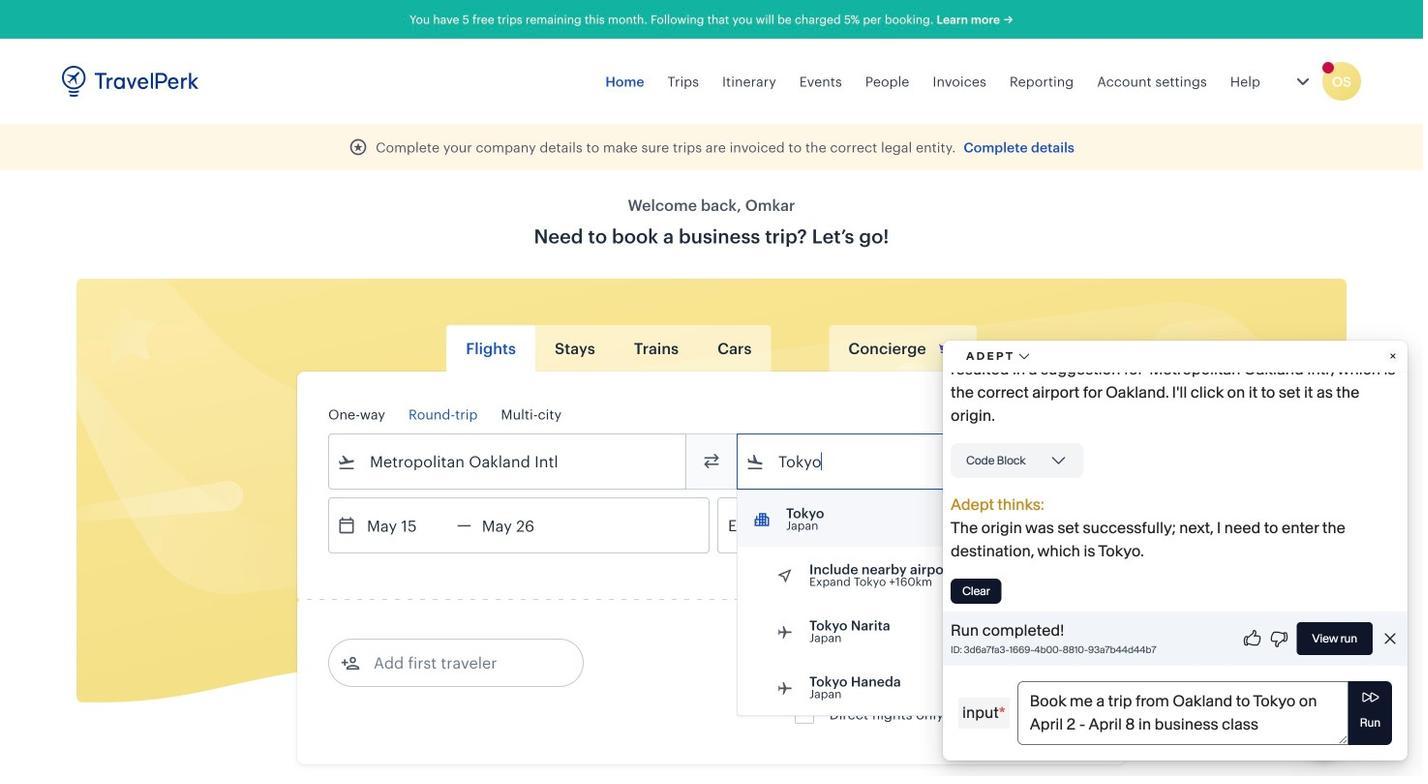 Task type: locate. For each thing, give the bounding box(es) containing it.
To search field
[[765, 446, 1069, 477]]

Return text field
[[471, 499, 572, 553]]

Depart text field
[[356, 499, 457, 553]]

Add first traveler search field
[[360, 648, 562, 679]]



Task type: describe. For each thing, give the bounding box(es) containing it.
From search field
[[356, 446, 660, 477]]



